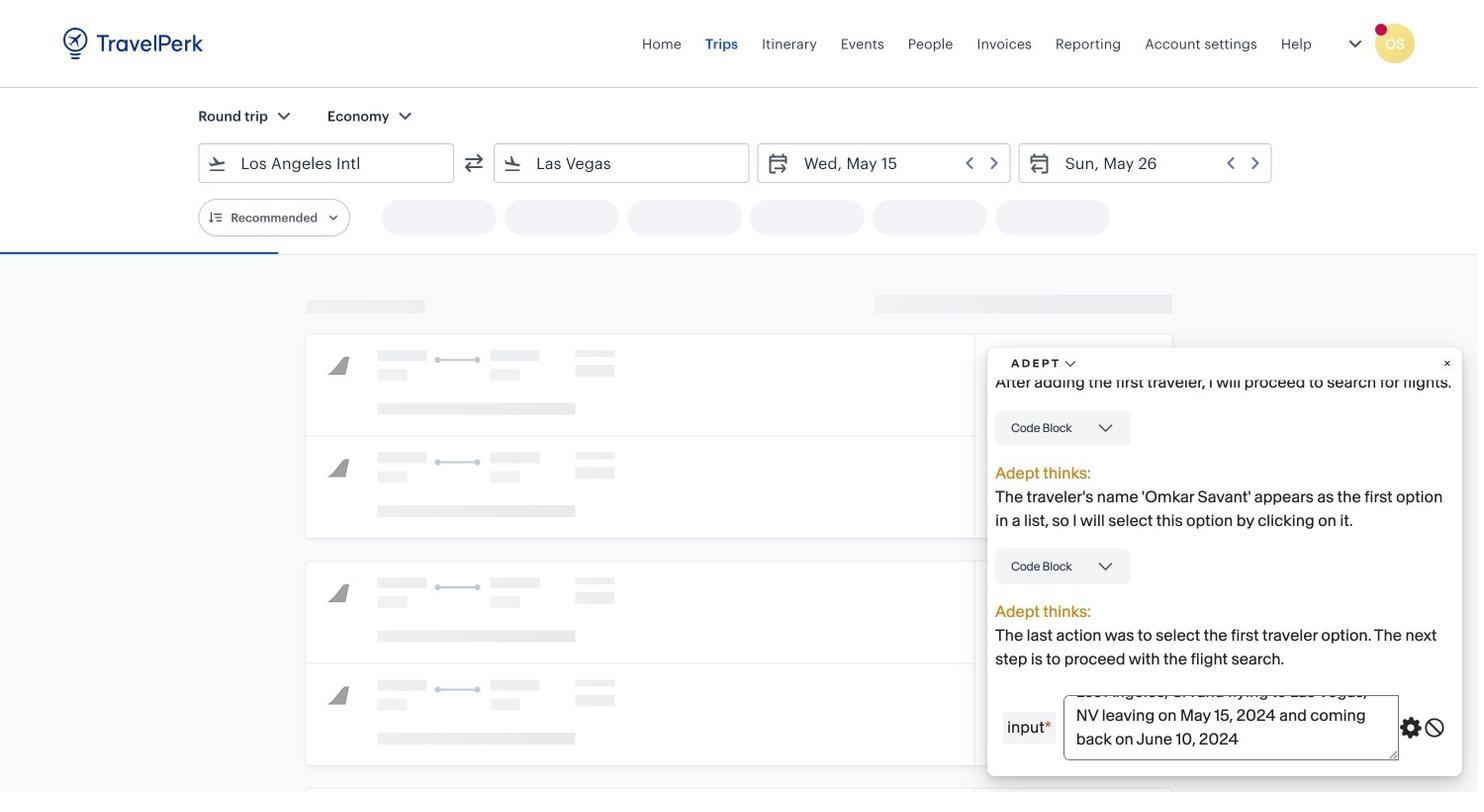 Task type: describe. For each thing, give the bounding box(es) containing it.
Depart field
[[790, 147, 1002, 179]]

Return field
[[1052, 147, 1263, 179]]



Task type: locate. For each thing, give the bounding box(es) containing it.
To search field
[[523, 147, 723, 179]]

From search field
[[227, 147, 428, 179]]



Task type: vqa. For each thing, say whether or not it's contained in the screenshot.
Frontier Airlines image
no



